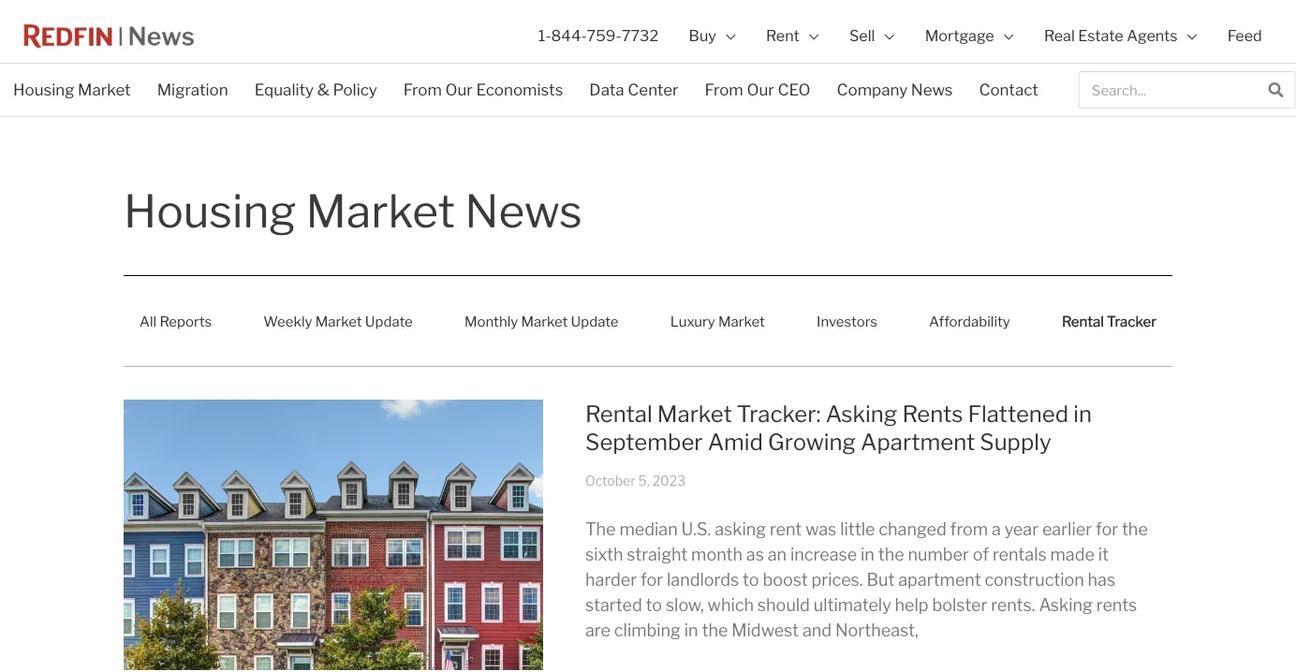 Task type: locate. For each thing, give the bounding box(es) containing it.
rental up september at the bottom
[[586, 401, 653, 428]]

u.s.
[[682, 520, 712, 540]]

2 our from the left
[[747, 80, 775, 99]]

has
[[1088, 570, 1116, 591]]

from
[[404, 80, 442, 99], [705, 80, 744, 99]]

1 horizontal spatial housing
[[124, 184, 296, 238]]

market inside rental market tracker: asking rents flattened in september amid growing apartment supply
[[658, 401, 732, 428]]

to up climbing
[[646, 596, 663, 616]]

our inside 'link'
[[446, 80, 473, 99]]

luxury market
[[671, 313, 765, 330]]

market for housing market
[[78, 80, 131, 99]]

monthly
[[465, 313, 518, 330]]

1 horizontal spatial news
[[912, 80, 953, 99]]

company news
[[837, 80, 953, 99]]

0 horizontal spatial from
[[404, 80, 442, 99]]

2 vertical spatial in
[[685, 621, 699, 642]]

1 update from the left
[[365, 313, 413, 330]]

the down "which"
[[702, 621, 728, 642]]

number
[[908, 545, 970, 566]]

monthly market update link
[[449, 300, 635, 343]]

0 horizontal spatial in
[[685, 621, 699, 642]]

the right earlier
[[1122, 520, 1149, 540]]

1 vertical spatial in
[[861, 545, 875, 566]]

to down as
[[743, 570, 760, 591]]

company news link
[[824, 68, 966, 112]]

policy
[[333, 80, 377, 99]]

market inside the housing market link
[[78, 80, 131, 99]]

1 vertical spatial for
[[641, 570, 664, 591]]

1 vertical spatial the
[[879, 545, 905, 566]]

our left ceo
[[747, 80, 775, 99]]

housing market news
[[124, 184, 583, 238]]

1 vertical spatial asking
[[1040, 596, 1093, 616]]

redfin real estate news image
[[19, 17, 199, 55]]

rents
[[903, 401, 964, 428]]

asking
[[715, 520, 767, 540]]

asking inside rental market tracker: asking rents flattened in september amid growing apartment supply
[[826, 401, 898, 428]]

759-
[[587, 27, 622, 45]]

made
[[1051, 545, 1095, 566]]

0 horizontal spatial housing
[[13, 80, 74, 99]]

from right 'policy'
[[404, 80, 442, 99]]

data
[[590, 80, 625, 99]]

luxury market link
[[655, 300, 781, 343]]

market
[[78, 80, 131, 99], [306, 184, 455, 238], [315, 313, 362, 330], [521, 313, 568, 330], [719, 313, 765, 330], [658, 401, 732, 428]]

our left economists
[[446, 80, 473, 99]]

prices.
[[812, 570, 864, 591]]

1-844-759-7732 link
[[523, 0, 674, 72]]

0 vertical spatial housing
[[13, 80, 74, 99]]

data center
[[590, 80, 679, 99]]

in down slow,
[[685, 621, 699, 642]]

1 horizontal spatial asking
[[1040, 596, 1093, 616]]

1 our from the left
[[446, 80, 473, 99]]

0 vertical spatial asking
[[826, 401, 898, 428]]

a
[[992, 520, 1002, 540]]

market inside weekly market update link
[[315, 313, 362, 330]]

0 vertical spatial rental
[[1063, 313, 1105, 330]]

contact
[[980, 80, 1039, 99]]

september
[[586, 429, 703, 456]]

market for luxury market
[[719, 313, 765, 330]]

asking down construction
[[1040, 596, 1093, 616]]

for down 'straight'
[[641, 570, 664, 591]]

0 vertical spatial news
[[912, 80, 953, 99]]

0 horizontal spatial the
[[702, 621, 728, 642]]

0 vertical spatial the
[[1122, 520, 1149, 540]]

asking
[[826, 401, 898, 428], [1040, 596, 1093, 616]]

agents
[[1127, 27, 1178, 45]]

rental for rental market tracker: asking rents flattened in september amid growing apartment supply
[[586, 401, 653, 428]]

the up but
[[879, 545, 905, 566]]

from our ceo link
[[692, 68, 824, 112]]

2 horizontal spatial the
[[1122, 520, 1149, 540]]

in
[[1074, 401, 1093, 428], [861, 545, 875, 566], [685, 621, 699, 642]]

northeast,
[[836, 621, 919, 642]]

0 horizontal spatial update
[[365, 313, 413, 330]]

rents
[[1097, 596, 1138, 616]]

0 horizontal spatial our
[[446, 80, 473, 99]]

started
[[586, 596, 642, 616]]

in down little
[[861, 545, 875, 566]]

1-
[[539, 27, 551, 45]]

0 horizontal spatial rental
[[586, 401, 653, 428]]

asking inside the median u.s. asking rent was little changed from a year earlier for the sixth straight month as an increase in the number of rentals made it harder for landlords to boost prices. but apartment construction has started to slow, which should ultimately help bolster rents. asking rents are climbing in the midwest and northeast,
[[1040, 596, 1093, 616]]

tracker:
[[737, 401, 821, 428]]

1 vertical spatial to
[[646, 596, 663, 616]]

2 vertical spatial the
[[702, 621, 728, 642]]

ceo
[[778, 80, 811, 99]]

1 horizontal spatial rental
[[1063, 313, 1105, 330]]

2 update from the left
[[571, 313, 619, 330]]

1 horizontal spatial from
[[705, 80, 744, 99]]

market inside luxury market link
[[719, 313, 765, 330]]

luxury
[[671, 313, 716, 330]]

sell link
[[835, 0, 910, 72]]

monthly market update
[[465, 313, 619, 330]]

market for weekly market update
[[315, 313, 362, 330]]

midwest
[[732, 621, 799, 642]]

1 horizontal spatial our
[[747, 80, 775, 99]]

in inside rental market tracker: asking rents flattened in september amid growing apartment supply
[[1074, 401, 1093, 428]]

1 horizontal spatial update
[[571, 313, 619, 330]]

housing
[[13, 80, 74, 99], [124, 184, 296, 238]]

to
[[743, 570, 760, 591], [646, 596, 663, 616]]

0 horizontal spatial for
[[641, 570, 664, 591]]

rental tracker
[[1063, 313, 1157, 330]]

rental
[[1063, 313, 1105, 330], [586, 401, 653, 428]]

rents.
[[992, 596, 1036, 616]]

buy
[[689, 27, 717, 45]]

all reports
[[140, 313, 212, 330]]

market inside monthly market update link
[[521, 313, 568, 330]]

buy link
[[674, 0, 751, 72]]

for up it
[[1096, 520, 1119, 540]]

0 vertical spatial in
[[1074, 401, 1093, 428]]

all reports link
[[124, 300, 228, 343]]

migration
[[157, 80, 228, 99]]

boost
[[763, 570, 808, 591]]

None search field
[[1079, 71, 1296, 109]]

in right flattened
[[1074, 401, 1093, 428]]

median
[[620, 520, 678, 540]]

rental left 'tracker'
[[1063, 313, 1105, 330]]

equality & policy link
[[241, 68, 391, 112]]

feed link
[[1213, 0, 1278, 72]]

1 vertical spatial news
[[465, 184, 583, 238]]

update for weekly market update
[[365, 313, 413, 330]]

1 vertical spatial housing
[[124, 184, 296, 238]]

bolster
[[933, 596, 988, 616]]

Search... search field
[[1080, 72, 1258, 108]]

from down buy link at the right top of page
[[705, 80, 744, 99]]

our
[[446, 80, 473, 99], [747, 80, 775, 99]]

amid
[[708, 429, 764, 456]]

2 from from the left
[[705, 80, 744, 99]]

straight
[[627, 545, 688, 566]]

0 horizontal spatial asking
[[826, 401, 898, 428]]

2 horizontal spatial in
[[1074, 401, 1093, 428]]

from inside 'link'
[[404, 80, 442, 99]]

1 horizontal spatial for
[[1096, 520, 1119, 540]]

rental market tracker: asking rents flattened in september amid growing apartment supply link
[[586, 401, 1093, 456]]

0 vertical spatial to
[[743, 570, 760, 591]]

asking up growing
[[826, 401, 898, 428]]

1 vertical spatial rental
[[586, 401, 653, 428]]

should
[[758, 596, 810, 616]]

real estate agents link
[[1030, 0, 1213, 72]]

2023
[[653, 473, 686, 489]]

our for economists
[[446, 80, 473, 99]]

1 from from the left
[[404, 80, 442, 99]]

weekly market update
[[264, 313, 413, 330]]

from for from our ceo
[[705, 80, 744, 99]]

ultimately
[[814, 596, 892, 616]]

rental inside rental market tracker: asking rents flattened in september amid growing apartment supply
[[586, 401, 653, 428]]

the
[[1122, 520, 1149, 540], [879, 545, 905, 566], [702, 621, 728, 642]]

of
[[973, 545, 990, 566]]

0 horizontal spatial news
[[465, 184, 583, 238]]

climbing
[[615, 621, 681, 642]]

from
[[951, 520, 989, 540]]



Task type: vqa. For each thing, say whether or not it's contained in the screenshot.
closing
no



Task type: describe. For each thing, give the bounding box(es) containing it.
year
[[1005, 520, 1039, 540]]

slow,
[[666, 596, 704, 616]]

&
[[317, 80, 330, 99]]

investors link
[[801, 300, 894, 343]]

are
[[586, 621, 611, 642]]

tracker
[[1108, 313, 1157, 330]]

1 horizontal spatial the
[[879, 545, 905, 566]]

7732
[[622, 27, 659, 45]]

the median u.s. asking rent was little changed from a year earlier for the sixth straight month as an increase in the number of rentals made it harder for landlords to boost prices. but apartment construction has started to slow, which should ultimately help bolster rents. asking rents are climbing in the midwest and northeast,
[[586, 520, 1149, 642]]

contact link
[[966, 68, 1052, 112]]

the
[[586, 520, 616, 540]]

apartment
[[899, 570, 982, 591]]

it
[[1099, 545, 1109, 566]]

landlords
[[667, 570, 740, 591]]

weekly market update link
[[248, 300, 429, 343]]

real estate agents
[[1045, 27, 1178, 45]]

affordability link
[[914, 300, 1027, 343]]

real
[[1045, 27, 1076, 45]]

month
[[692, 545, 743, 566]]

rental for rental tracker
[[1063, 313, 1105, 330]]

october
[[586, 473, 636, 489]]

rent
[[767, 27, 800, 45]]

mortgage link
[[910, 0, 1030, 72]]

mortgage
[[925, 27, 995, 45]]

from our economists
[[404, 80, 563, 99]]

flattened
[[969, 401, 1069, 428]]

housing market link
[[0, 68, 144, 112]]

weekly
[[264, 313, 312, 330]]

increase
[[791, 545, 858, 566]]

from our economists link
[[391, 68, 577, 112]]

from for from our economists
[[404, 80, 442, 99]]

0 vertical spatial for
[[1096, 520, 1119, 540]]

changed
[[879, 520, 947, 540]]

rentals
[[993, 545, 1047, 566]]

rent
[[770, 520, 802, 540]]

equality
[[255, 80, 314, 99]]

our for ceo
[[747, 80, 775, 99]]

growing
[[768, 429, 856, 456]]

which
[[708, 596, 754, 616]]

migration link
[[144, 68, 241, 112]]

estate
[[1079, 27, 1124, 45]]

little
[[841, 520, 876, 540]]

1-844-759-7732
[[539, 27, 659, 45]]

1 horizontal spatial to
[[743, 570, 760, 591]]

but
[[867, 570, 895, 591]]

0 horizontal spatial to
[[646, 596, 663, 616]]

construction
[[985, 570, 1085, 591]]

economists
[[476, 80, 563, 99]]

market for rental market tracker: asking rents flattened in september amid growing apartment supply
[[658, 401, 732, 428]]

market for monthly market update
[[521, 313, 568, 330]]

as
[[747, 545, 764, 566]]

investors
[[817, 313, 878, 330]]

5,
[[639, 473, 650, 489]]

1 horizontal spatial in
[[861, 545, 875, 566]]

supply
[[980, 429, 1052, 456]]

market for housing market news
[[306, 184, 455, 238]]

housing for housing market news
[[124, 184, 296, 238]]

housing for housing market
[[13, 80, 74, 99]]

housing market
[[13, 80, 131, 99]]

affordability
[[930, 313, 1011, 330]]

was
[[806, 520, 837, 540]]

october 5, 2023
[[586, 473, 686, 489]]

rental tracker link
[[1047, 300, 1173, 343]]

earlier
[[1043, 520, 1093, 540]]

rental market tracker: asking rents flattened in september amid growing apartment supply
[[586, 401, 1093, 456]]

data center link
[[577, 68, 692, 112]]

company
[[837, 80, 908, 99]]

harder
[[586, 570, 637, 591]]

equality & policy
[[255, 80, 377, 99]]

rent link
[[751, 0, 835, 72]]

center
[[628, 80, 679, 99]]

all
[[140, 313, 157, 330]]

from our ceo
[[705, 80, 811, 99]]

sell
[[850, 27, 876, 45]]

an
[[768, 545, 787, 566]]

search image
[[1269, 82, 1284, 97]]

update for monthly market update
[[571, 313, 619, 330]]

reports
[[160, 313, 212, 330]]



